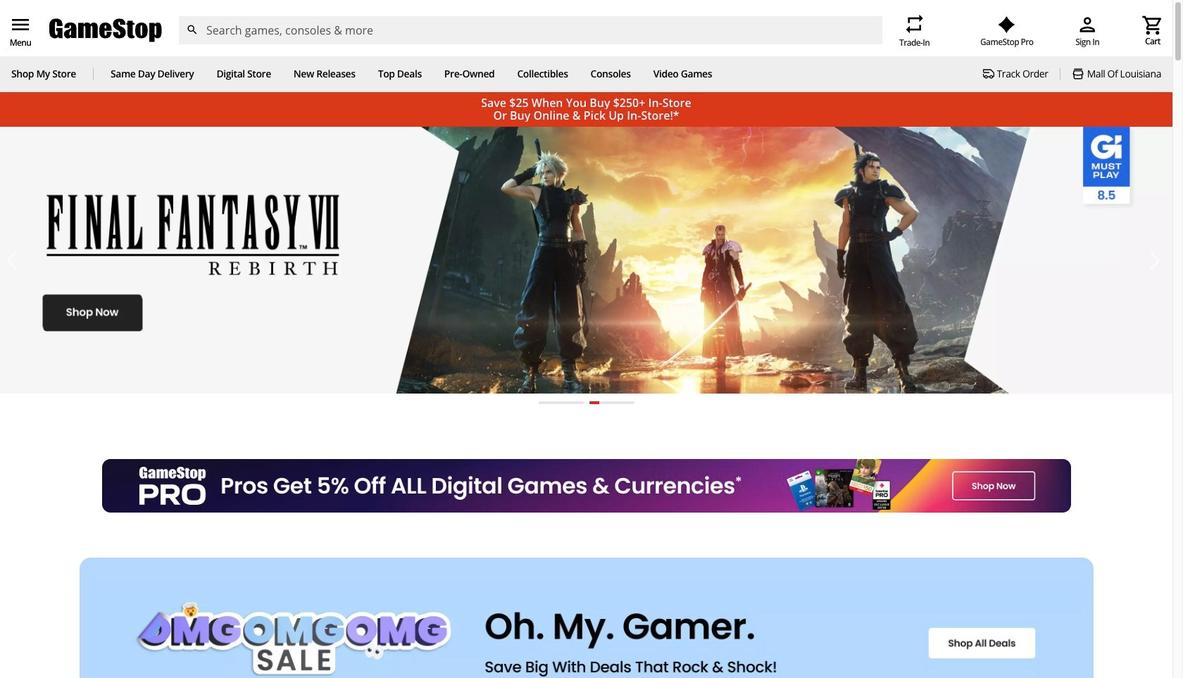 Task type: vqa. For each thing, say whether or not it's contained in the screenshot.
tab list
yes



Task type: locate. For each thing, give the bounding box(es) containing it.
Search games, consoles & more search field
[[206, 16, 857, 44]]

final fantasy 7 rebirth image
[[0, 127, 1173, 393]]

None search field
[[178, 16, 882, 44]]

tab list
[[531, 396, 641, 416]]



Task type: describe. For each thing, give the bounding box(es) containing it.
gamestop pro icon image
[[998, 16, 1016, 33]]

gamestop image
[[49, 17, 162, 44]]



